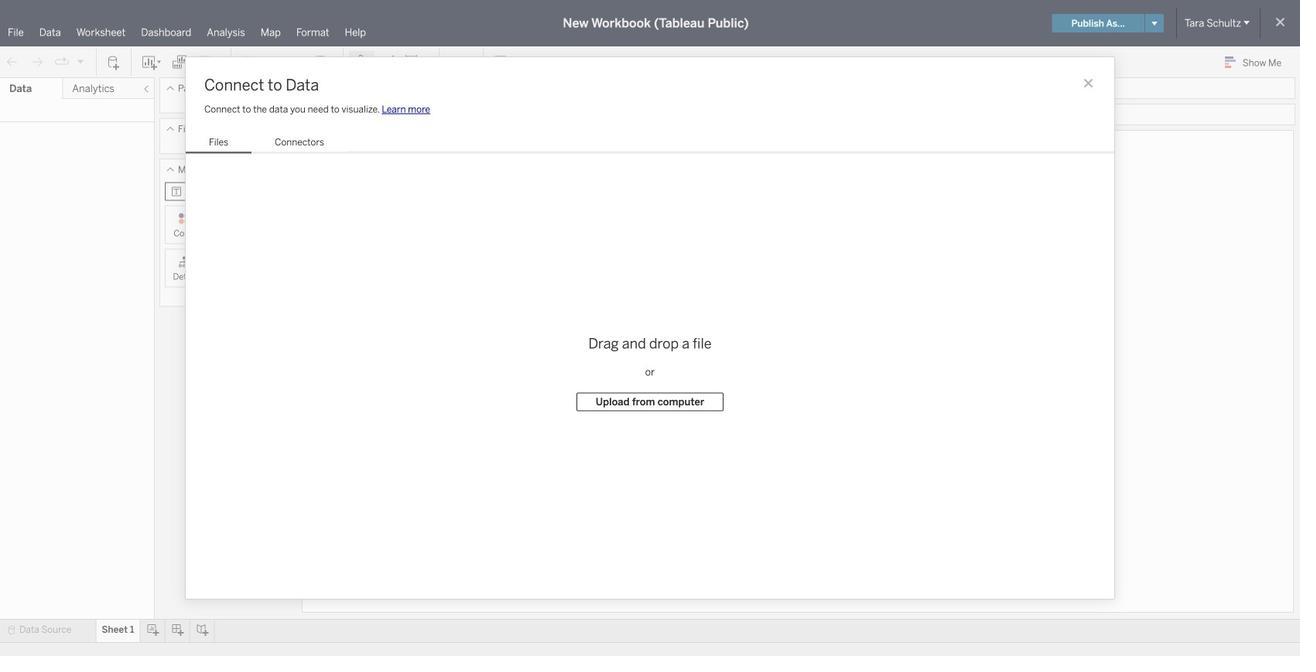 Task type: locate. For each thing, give the bounding box(es) containing it.
replay animation image right redo image
[[54, 54, 70, 70]]

replay animation image
[[54, 54, 70, 70], [76, 57, 85, 66]]

1 horizontal spatial replay animation image
[[76, 57, 85, 66]]

new data source image
[[106, 55, 122, 70]]

0 horizontal spatial replay animation image
[[54, 54, 70, 70]]

swap rows and columns image
[[241, 55, 256, 70]]

list box
[[186, 134, 348, 154]]

new worksheet image
[[141, 55, 163, 70]]

totals image
[[315, 55, 334, 70]]

sort descending image
[[290, 55, 306, 70]]

replay animation image left new data source icon
[[76, 57, 85, 66]]

redo image
[[29, 55, 45, 70]]

fit image
[[405, 55, 430, 70]]

sort ascending image
[[266, 55, 281, 70]]

format workbook image
[[380, 55, 396, 70]]



Task type: describe. For each thing, give the bounding box(es) containing it.
show/hide cards image
[[449, 55, 474, 70]]

collapse image
[[142, 84, 151, 94]]

clear sheet image
[[197, 55, 221, 70]]

undo image
[[5, 55, 20, 70]]

duplicate image
[[172, 55, 187, 70]]

highlight image
[[353, 55, 371, 70]]

download image
[[493, 55, 509, 70]]



Task type: vqa. For each thing, say whether or not it's contained in the screenshot.
right Replay Animation image
yes



